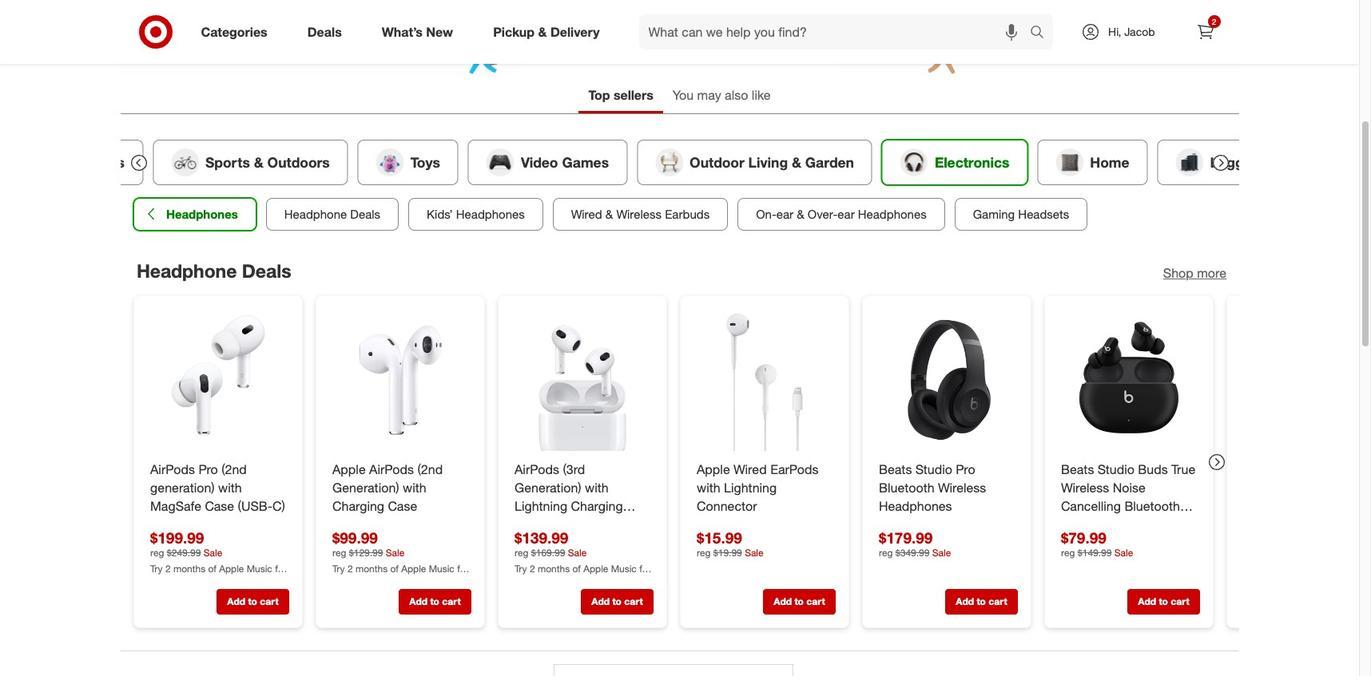 Task type: locate. For each thing, give the bounding box(es) containing it.
shoes
[[83, 154, 124, 171]]

5 add to cart button from the left
[[945, 590, 1018, 615]]

lightning for connector
[[724, 480, 776, 496]]

1 (2nd from the left
[[221, 462, 246, 478]]

wired up connector
[[733, 462, 766, 478]]

1 horizontal spatial case
[[388, 498, 417, 514]]

cart for $199.99
[[260, 596, 278, 608]]

add to cart button
[[216, 590, 289, 615], [398, 590, 471, 615], [581, 590, 653, 615], [763, 590, 835, 615], [945, 590, 1018, 615], [1127, 590, 1200, 615]]

case down generation)
[[204, 498, 234, 514]]

reg for $199.99
[[150, 547, 164, 559]]

0 horizontal spatial charging
[[332, 498, 384, 514]]

add to cart button for $99.99
[[398, 590, 471, 615]]

add to cart button for $199.99
[[216, 590, 289, 615]]

2 add from the left
[[409, 596, 427, 608]]

0 horizontal spatial wireless
[[616, 207, 661, 222]]

headphone deals down 'headphones' button
[[136, 260, 291, 282]]

try inside airpods (3rd generation) with lightning charging case $139.99 reg $169.99 sale try 2 months of apple music for free with target circle
[[514, 563, 527, 575]]

wireless inside beats studio buds true wireless noise cancelling bluetooth earbuds $79.99 reg $149.99 sale
[[1061, 480, 1109, 496]]

2 inside $199.99 reg $249.99 sale try 2 months of apple music for free with target circle
[[165, 563, 170, 575]]

1 sale from the left
[[203, 547, 222, 559]]

reg inside $199.99 reg $249.99 sale try 2 months of apple music for free with target circle
[[150, 547, 164, 559]]

apple inside $99.99 reg $129.99 sale try 2 months of apple music for free with target circle
[[401, 563, 426, 575]]

0 horizontal spatial case
[[204, 498, 234, 514]]

2 try from the left
[[332, 563, 344, 575]]

deals
[[307, 24, 342, 40], [350, 207, 380, 222], [242, 260, 291, 282]]

0 horizontal spatial target
[[190, 577, 216, 589]]

2 cart from the left
[[442, 596, 460, 608]]

charging for with
[[571, 498, 623, 514]]

try 2 months of apple music for free with target circle button down $129.99
[[332, 562, 471, 589]]

0 vertical spatial deals
[[307, 24, 342, 40]]

to for $99.99
[[430, 596, 439, 608]]

wireless
[[616, 207, 661, 222], [938, 480, 986, 496], [1061, 480, 1109, 496]]

5 sale from the left
[[932, 547, 951, 559]]

4 add to cart button from the left
[[763, 590, 835, 615]]

0 vertical spatial wired
[[571, 207, 602, 222]]

wired
[[571, 207, 602, 222], [733, 462, 766, 478]]

try inside $199.99 reg $249.99 sale try 2 months of apple music for free with target circle
[[150, 563, 162, 575]]

studio inside beats studio buds true wireless noise cancelling bluetooth earbuds $79.99 reg $149.99 sale
[[1097, 462, 1134, 478]]

pickup & delivery link
[[480, 14, 620, 50]]

4 to from the left
[[794, 596, 803, 608]]

0 horizontal spatial headphone
[[136, 260, 236, 282]]

1 horizontal spatial music
[[429, 563, 454, 575]]

2 try 2 months of apple music for free with target circle button from the left
[[332, 562, 471, 589]]

1 horizontal spatial free
[[332, 577, 349, 589]]

& right pickup
[[538, 24, 547, 40]]

like
[[752, 87, 771, 103]]

(2nd inside apple airpods (2nd generation) with charging case
[[417, 462, 442, 478]]

lightning inside the apple wired earpods with lightning connector
[[724, 480, 776, 496]]

2 studio from the left
[[1097, 462, 1134, 478]]

shoes button
[[30, 140, 143, 185]]

2 horizontal spatial of
[[572, 563, 580, 575]]

free inside $199.99 reg $249.99 sale try 2 months of apple music for free with target circle
[[150, 577, 166, 589]]

earbuds down outdoor
[[665, 207, 709, 222]]

sale inside $199.99 reg $249.99 sale try 2 months of apple music for free with target circle
[[203, 547, 222, 559]]

you
[[673, 87, 694, 103]]

6 add to cart from the left
[[1138, 596, 1189, 608]]

1 horizontal spatial lightning
[[724, 480, 776, 496]]

0 horizontal spatial airpods
[[150, 462, 195, 478]]

ear left over-
[[776, 207, 793, 222]]

wireless inside wired & wireless earbuds button
[[616, 207, 661, 222]]

toys
[[410, 154, 440, 171]]

reg for $99.99
[[332, 547, 346, 559]]

of inside $99.99 reg $129.99 sale try 2 months of apple music for free with target circle
[[390, 563, 398, 575]]

toys button
[[357, 140, 458, 185]]

sports & outdoors button
[[152, 140, 348, 185]]

$79.99
[[1061, 528, 1106, 547]]

months inside $99.99 reg $129.99 sale try 2 months of apple music for free with target circle
[[355, 563, 387, 575]]

1 vertical spatial headphone
[[136, 260, 236, 282]]

charging inside apple airpods (2nd generation) with charging case
[[332, 498, 384, 514]]

try 2 months of apple music for free with target circle button down $249.99
[[150, 562, 289, 589]]

months inside $199.99 reg $249.99 sale try 2 months of apple music for free with target circle
[[173, 563, 205, 575]]

1 horizontal spatial try
[[332, 563, 344, 575]]

5 cart from the left
[[988, 596, 1007, 608]]

reg down $15.99
[[696, 547, 710, 559]]

sale
[[203, 547, 222, 559], [385, 547, 404, 559], [568, 547, 586, 559], [744, 547, 763, 559], [932, 547, 951, 559], [1114, 547, 1133, 559]]

3 airpods from the left
[[514, 462, 559, 478]]

2 horizontal spatial airpods
[[514, 462, 559, 478]]

apple airpods (2nd generation) with charging case link
[[332, 461, 468, 515]]

music inside $99.99 reg $129.99 sale try 2 months of apple music for free with target circle
[[429, 563, 454, 575]]

cart for $99.99
[[442, 596, 460, 608]]

0 vertical spatial headphone
[[284, 207, 347, 222]]

0 vertical spatial earbuds
[[665, 207, 709, 222]]

2 free from the left
[[332, 577, 349, 589]]

0 horizontal spatial of
[[208, 563, 216, 575]]

outdoor living & garden
[[689, 154, 854, 171]]

0 horizontal spatial ear
[[776, 207, 793, 222]]

charging up $99.99
[[332, 498, 384, 514]]

circle for $199.99
[[218, 577, 243, 589]]

0 horizontal spatial earbuds
[[665, 207, 709, 222]]

beats for beats studio pro bluetooth wireless headphones
[[879, 462, 912, 478]]

try down $99.99
[[332, 563, 344, 575]]

& for pickup & delivery
[[538, 24, 547, 40]]

1 vertical spatial deals
[[350, 207, 380, 222]]

of inside $199.99 reg $249.99 sale try 2 months of apple music for free with target circle
[[208, 563, 216, 575]]

try 2 months of apple music for free with target circle button for $199.99
[[150, 562, 289, 589]]

beats
[[879, 462, 912, 478], [1061, 462, 1094, 478]]

add for $199.99
[[227, 596, 245, 608]]

bluetooth up $179.99 on the right
[[879, 480, 934, 496]]

try for $99.99
[[332, 563, 344, 575]]

airpods for (usb‑c)
[[150, 462, 195, 478]]

free inside $99.99 reg $129.99 sale try 2 months of apple music for free with target circle
[[332, 577, 349, 589]]

cart
[[260, 596, 278, 608], [442, 596, 460, 608], [624, 596, 643, 608], [806, 596, 825, 608], [988, 596, 1007, 608], [1170, 596, 1189, 608]]

2 horizontal spatial music
[[611, 563, 636, 575]]

airpods pro (2nd generation) with magsafe case (usb‑c) image
[[147, 309, 289, 451], [147, 309, 289, 451]]

1 generation) from the left
[[332, 480, 399, 496]]

free down $199.99
[[150, 577, 166, 589]]

1 vertical spatial lightning
[[514, 498, 567, 514]]

try down $139.99
[[514, 563, 527, 575]]

apple wired earpods with lightning connector
[[696, 462, 818, 514]]

with down $129.99
[[351, 577, 369, 589]]

4 add to cart from the left
[[773, 596, 825, 608]]

1 try from the left
[[150, 563, 162, 575]]

case
[[204, 498, 234, 514], [388, 498, 417, 514], [514, 516, 544, 532]]

2 horizontal spatial case
[[514, 516, 544, 532]]

charging down '(3rd'
[[571, 498, 623, 514]]

2 generation) from the left
[[514, 480, 581, 496]]

6 reg from the left
[[1061, 547, 1075, 559]]

$179.99
[[879, 528, 932, 547]]

lightning
[[724, 480, 776, 496], [514, 498, 567, 514]]

headphones inside beats studio pro bluetooth wireless headphones
[[879, 498, 952, 514]]

pro
[[198, 462, 218, 478], [956, 462, 975, 478]]

target inside $99.99 reg $129.99 sale try 2 months of apple music for free with target circle
[[372, 577, 398, 589]]

2 horizontal spatial wireless
[[1061, 480, 1109, 496]]

2 inside airpods (3rd generation) with lightning charging case $139.99 reg $169.99 sale try 2 months of apple music for free with target circle
[[529, 563, 535, 575]]

5 reg from the left
[[879, 547, 893, 559]]

4 reg from the left
[[696, 547, 710, 559]]

jacob
[[1124, 25, 1155, 38]]

2 horizontal spatial try
[[514, 563, 527, 575]]

reg down $99.99
[[332, 547, 346, 559]]

1 add from the left
[[227, 596, 245, 608]]

2 circle from the left
[[401, 577, 425, 589]]

airpods inside apple airpods (2nd generation) with charging case
[[369, 462, 414, 478]]

3 sale from the left
[[568, 547, 586, 559]]

headphones down the sports
[[166, 207, 238, 222]]

3 music from the left
[[611, 563, 636, 575]]

3 try 2 months of apple music for free with target circle button from the left
[[514, 562, 653, 589]]

0 vertical spatial headphone deals
[[284, 207, 380, 222]]

try down $199.99
[[150, 563, 162, 575]]

target inside $199.99 reg $249.99 sale try 2 months of apple music for free with target circle
[[190, 577, 216, 589]]

3 try from the left
[[514, 563, 527, 575]]

garden
[[805, 154, 854, 171]]

2 down $129.99
[[347, 563, 352, 575]]

airpods up generation)
[[150, 462, 195, 478]]

wired & wireless earbuds
[[571, 207, 709, 222]]

for inside $99.99 reg $129.99 sale try 2 months of apple music for free with target circle
[[457, 563, 468, 575]]

target down $249.99
[[190, 577, 216, 589]]

studio up noise
[[1097, 462, 1134, 478]]

& for wired & wireless earbuds
[[605, 207, 613, 222]]

airpods (3rd generation) with lightning charging case link
[[514, 461, 650, 532]]

1 horizontal spatial wired
[[733, 462, 766, 478]]

add to cart for $199.99
[[227, 596, 278, 608]]

2 vertical spatial deals
[[242, 260, 291, 282]]

ear
[[776, 207, 793, 222], [837, 207, 854, 222]]

studio inside beats studio pro bluetooth wireless headphones
[[915, 462, 952, 478]]

try 2 months of apple music for free with target circle button
[[150, 562, 289, 589], [332, 562, 471, 589], [514, 562, 653, 589]]

3 free from the left
[[514, 577, 531, 589]]

3 months from the left
[[537, 563, 569, 575]]

headphones inside button
[[166, 207, 238, 222]]

beats up $179.99 on the right
[[879, 462, 912, 478]]

2 inside $99.99 reg $129.99 sale try 2 months of apple music for free with target circle
[[347, 563, 352, 575]]

1 add to cart from the left
[[227, 596, 278, 608]]

apple airpods (2nd generation) with charging case image
[[329, 309, 471, 451], [329, 309, 471, 451]]

headphone deals
[[284, 207, 380, 222], [136, 260, 291, 282]]

add to cart button for $179.99
[[945, 590, 1018, 615]]

bluetooth
[[879, 480, 934, 496], [1124, 498, 1180, 514]]

case for $99.99
[[388, 498, 417, 514]]

generation) up $99.99
[[332, 480, 399, 496]]

1 for from the left
[[275, 563, 286, 575]]

1 try 2 months of apple music for free with target circle button from the left
[[150, 562, 289, 589]]

apple wired earpods with lightning connector image
[[693, 309, 835, 451], [693, 309, 835, 451]]

with up $99.99 reg $129.99 sale try 2 months of apple music for free with target circle
[[402, 480, 426, 496]]

1 ear from the left
[[776, 207, 793, 222]]

beats studio buds true wireless noise cancelling bluetooth earbuds image
[[1058, 309, 1200, 451], [1058, 309, 1200, 451]]

studio
[[915, 462, 952, 478], [1097, 462, 1134, 478]]

6 sale from the left
[[1114, 547, 1133, 559]]

reg inside $15.99 reg $19.99 sale
[[696, 547, 710, 559]]

wireless inside beats studio pro bluetooth wireless headphones
[[938, 480, 986, 496]]

1 circle from the left
[[218, 577, 243, 589]]

5 to from the left
[[976, 596, 986, 608]]

wireless for beats studio buds true wireless noise cancelling bluetooth earbuds $79.99 reg $149.99 sale
[[1061, 480, 1109, 496]]

beats studio pro bluetooth wireless headphones image
[[875, 309, 1018, 451], [875, 309, 1018, 451]]

case up $99.99 reg $129.99 sale try 2 months of apple music for free with target circle
[[388, 498, 417, 514]]

2
[[1212, 17, 1216, 26], [165, 563, 170, 575], [347, 563, 352, 575], [529, 563, 535, 575]]

sale right $249.99
[[203, 547, 222, 559]]

1 vertical spatial wired
[[733, 462, 766, 478]]

0 horizontal spatial try
[[150, 563, 162, 575]]

4 add from the left
[[773, 596, 792, 608]]

0 horizontal spatial months
[[173, 563, 205, 575]]

&
[[538, 24, 547, 40], [253, 154, 263, 171], [791, 154, 801, 171], [605, 207, 613, 222], [796, 207, 804, 222]]

2 add to cart button from the left
[[398, 590, 471, 615]]

sale inside $99.99 reg $129.99 sale try 2 months of apple music for free with target circle
[[385, 547, 404, 559]]

wired down games
[[571, 207, 602, 222]]

case up $169.99 at the left
[[514, 516, 544, 532]]

headphone deals inside button
[[284, 207, 380, 222]]

airpods inside airpods (3rd generation) with lightning charging case $139.99 reg $169.99 sale try 2 months of apple music for free with target circle
[[514, 462, 559, 478]]

1 horizontal spatial charging
[[571, 498, 623, 514]]

2 horizontal spatial deals
[[350, 207, 380, 222]]

months down $249.99
[[173, 563, 205, 575]]

(2nd inside airpods pro (2nd generation) with magsafe case (usb‑c)
[[221, 462, 246, 478]]

$99.99 reg $129.99 sale try 2 months of apple music for free with target circle
[[332, 528, 468, 589]]

sale right the $149.99
[[1114, 547, 1133, 559]]

sale for $99.99
[[385, 547, 404, 559]]

sale for $179.99
[[932, 547, 951, 559]]

$15.99
[[696, 528, 742, 547]]

studio for pro
[[915, 462, 952, 478]]

games
[[562, 154, 609, 171]]

6 cart from the left
[[1170, 596, 1189, 608]]

1 vertical spatial earbuds
[[1061, 516, 1108, 532]]

add for $179.99
[[956, 596, 974, 608]]

beats inside beats studio buds true wireless noise cancelling bluetooth earbuds $79.99 reg $149.99 sale
[[1061, 462, 1094, 478]]

pro inside airpods pro (2nd generation) with magsafe case (usb‑c)
[[198, 462, 218, 478]]

with inside $199.99 reg $249.99 sale try 2 months of apple music for free with target circle
[[169, 577, 187, 589]]

reg inside the $179.99 reg $349.99 sale
[[879, 547, 893, 559]]

2 airpods from the left
[[369, 462, 414, 478]]

free down $139.99
[[514, 577, 531, 589]]

1 horizontal spatial earbuds
[[1061, 516, 1108, 532]]

airpods up $99.99
[[369, 462, 414, 478]]

0 horizontal spatial generation)
[[332, 480, 399, 496]]

months inside airpods (3rd generation) with lightning charging case $139.99 reg $169.99 sale try 2 months of apple music for free with target circle
[[537, 563, 569, 575]]

1 months from the left
[[173, 563, 205, 575]]

2 pro from the left
[[956, 462, 975, 478]]

2 to from the left
[[430, 596, 439, 608]]

(2nd for $199.99
[[221, 462, 246, 478]]

music inside $199.99 reg $249.99 sale try 2 months of apple music for free with target circle
[[246, 563, 272, 575]]

& right the sports
[[253, 154, 263, 171]]

0 horizontal spatial try 2 months of apple music for free with target circle button
[[150, 562, 289, 589]]

$199.99 reg $249.99 sale try 2 months of apple music for free with target circle
[[150, 528, 286, 589]]

circle inside $99.99 reg $129.99 sale try 2 months of apple music for free with target circle
[[401, 577, 425, 589]]

case inside apple airpods (2nd generation) with charging case
[[388, 498, 417, 514]]

0 horizontal spatial beats
[[879, 462, 912, 478]]

0 horizontal spatial (2nd
[[221, 462, 246, 478]]

headphones right "kids'"
[[456, 207, 524, 222]]

sale right $349.99
[[932, 547, 951, 559]]

2 horizontal spatial target
[[554, 577, 580, 589]]

try inside $99.99 reg $129.99 sale try 2 months of apple music for free with target circle
[[332, 563, 344, 575]]

1 music from the left
[[246, 563, 272, 575]]

circle inside $199.99 reg $249.99 sale try 2 months of apple music for free with target circle
[[218, 577, 243, 589]]

months
[[173, 563, 205, 575], [355, 563, 387, 575], [537, 563, 569, 575]]

with down '(3rd'
[[585, 480, 608, 496]]

months down $169.99 at the left
[[537, 563, 569, 575]]

reg down $199.99
[[150, 547, 164, 559]]

1 horizontal spatial circle
[[401, 577, 425, 589]]

3 of from the left
[[572, 563, 580, 575]]

categories link
[[187, 14, 287, 50]]

0 horizontal spatial for
[[275, 563, 286, 575]]

(3rd
[[562, 462, 585, 478]]

0 horizontal spatial bluetooth
[[879, 480, 934, 496]]

of for $99.99
[[390, 563, 398, 575]]

$139.99
[[514, 528, 568, 547]]

music for $199.99
[[246, 563, 272, 575]]

4 cart from the left
[[806, 596, 825, 608]]

with
[[218, 480, 241, 496], [402, 480, 426, 496], [585, 480, 608, 496], [696, 480, 720, 496], [169, 577, 187, 589], [351, 577, 369, 589], [533, 577, 551, 589]]

with down $249.99
[[169, 577, 187, 589]]

target down $129.99
[[372, 577, 398, 589]]

beats studio buds true wireless noise cancelling bluetooth earbuds $79.99 reg $149.99 sale
[[1061, 462, 1195, 559]]

0 horizontal spatial circle
[[218, 577, 243, 589]]

1 horizontal spatial studio
[[1097, 462, 1134, 478]]

headphone down 'headphones' button
[[136, 260, 236, 282]]

for
[[275, 563, 286, 575], [457, 563, 468, 575], [639, 563, 650, 575]]

1 horizontal spatial beats
[[1061, 462, 1094, 478]]

1 horizontal spatial months
[[355, 563, 387, 575]]

generation) down '(3rd'
[[514, 480, 581, 496]]

outdoor living & garden button
[[636, 140, 872, 185]]

0 horizontal spatial wired
[[571, 207, 602, 222]]

1 horizontal spatial for
[[457, 563, 468, 575]]

studio up $179.99 on the right
[[915, 462, 952, 478]]

0 horizontal spatial free
[[150, 577, 166, 589]]

1 horizontal spatial wireless
[[938, 480, 986, 496]]

kids'
[[426, 207, 452, 222]]

to for $15.99
[[794, 596, 803, 608]]

case inside airpods pro (2nd generation) with magsafe case (usb‑c)
[[204, 498, 234, 514]]

reg inside $99.99 reg $129.99 sale try 2 months of apple music for free with target circle
[[332, 547, 346, 559]]

apple airpods (2nd generation) with charging case
[[332, 462, 442, 514]]

1 charging from the left
[[332, 498, 384, 514]]

lightning up connector
[[724, 480, 776, 496]]

1 horizontal spatial (2nd
[[417, 462, 442, 478]]

add
[[227, 596, 245, 608], [409, 596, 427, 608], [591, 596, 609, 608], [773, 596, 792, 608], [956, 596, 974, 608], [1138, 596, 1156, 608]]

hi, jacob
[[1108, 25, 1155, 38]]

wired inside button
[[571, 207, 602, 222]]

reg down $79.99
[[1061, 547, 1075, 559]]

add to cart for $179.99
[[956, 596, 1007, 608]]

sale inside the $179.99 reg $349.99 sale
[[932, 547, 951, 559]]

2 horizontal spatial circle
[[583, 577, 607, 589]]

2 for from the left
[[457, 563, 468, 575]]

sale right $129.99
[[385, 547, 404, 559]]

with up (usb‑c)
[[218, 480, 241, 496]]

2 horizontal spatial free
[[514, 577, 531, 589]]

2 right jacob at the top right
[[1212, 17, 1216, 26]]

living
[[748, 154, 788, 171]]

beats inside beats studio pro bluetooth wireless headphones
[[879, 462, 912, 478]]

0 horizontal spatial lightning
[[514, 498, 567, 514]]

on-
[[756, 207, 776, 222]]

& down games
[[605, 207, 613, 222]]

sports
[[205, 154, 250, 171]]

shop
[[1163, 265, 1193, 281]]

3 reg from the left
[[514, 547, 528, 559]]

2 charging from the left
[[571, 498, 623, 514]]

sale right $169.99 at the left
[[568, 547, 586, 559]]

2 of from the left
[[390, 563, 398, 575]]

with up connector
[[696, 480, 720, 496]]

try 2 months of apple music for free with target circle button down $169.99 at the left
[[514, 562, 653, 589]]

headphone deals button
[[266, 198, 398, 231]]

3 for from the left
[[639, 563, 650, 575]]

of
[[208, 563, 216, 575], [390, 563, 398, 575], [572, 563, 580, 575]]

1 pro from the left
[[198, 462, 218, 478]]

1 horizontal spatial target
[[372, 577, 398, 589]]

hi,
[[1108, 25, 1121, 38]]

1 horizontal spatial generation)
[[514, 480, 581, 496]]

2 target from the left
[[372, 577, 398, 589]]

for inside $199.99 reg $249.99 sale try 2 months of apple music for free with target circle
[[275, 563, 286, 575]]

3 circle from the left
[[583, 577, 607, 589]]

2 down $249.99
[[165, 563, 170, 575]]

2 music from the left
[[429, 563, 454, 575]]

1 target from the left
[[190, 577, 216, 589]]

4 sale from the left
[[744, 547, 763, 559]]

1 vertical spatial bluetooth
[[1124, 498, 1180, 514]]

bluetooth down noise
[[1124, 498, 1180, 514]]

ear down the garden
[[837, 207, 854, 222]]

1 horizontal spatial of
[[390, 563, 398, 575]]

2 down $169.99 at the left
[[529, 563, 535, 575]]

& right living
[[791, 154, 801, 171]]

airpods pro (2nd generation) with magsafe case (usb‑c)
[[150, 462, 285, 514]]

2 add to cart from the left
[[409, 596, 460, 608]]

reg inside airpods (3rd generation) with lightning charging case $139.99 reg $169.99 sale try 2 months of apple music for free with target circle
[[514, 547, 528, 559]]

1 horizontal spatial headphone
[[284, 207, 347, 222]]

airpods (3rd generation) with lightning charging case image
[[511, 309, 653, 451], [511, 309, 653, 451]]

music
[[246, 563, 272, 575], [429, 563, 454, 575], [611, 563, 636, 575]]

1 horizontal spatial try 2 months of apple music for free with target circle button
[[332, 562, 471, 589]]

gaming headsets button
[[954, 198, 1087, 231]]

sale inside $15.99 reg $19.99 sale
[[744, 547, 763, 559]]

earbuds down cancelling in the right of the page
[[1061, 516, 1108, 532]]

airpods inside airpods pro (2nd generation) with magsafe case (usb‑c)
[[150, 462, 195, 478]]

5 add from the left
[[956, 596, 974, 608]]

add to cart button for $15.99
[[763, 590, 835, 615]]

0 horizontal spatial music
[[246, 563, 272, 575]]

months down $129.99
[[355, 563, 387, 575]]

$15.99 reg $19.99 sale
[[696, 528, 763, 559]]

beats up cancelling in the right of the page
[[1061, 462, 1094, 478]]

1 beats from the left
[[879, 462, 912, 478]]

1 free from the left
[[150, 577, 166, 589]]

2 months from the left
[[355, 563, 387, 575]]

case for $199.99
[[204, 498, 234, 514]]

reg down $179.99 on the right
[[879, 547, 893, 559]]

1 reg from the left
[[150, 547, 164, 559]]

2 reg from the left
[[332, 547, 346, 559]]

target down $169.99 at the left
[[554, 577, 580, 589]]

1 horizontal spatial airpods
[[369, 462, 414, 478]]

free
[[150, 577, 166, 589], [332, 577, 349, 589], [514, 577, 531, 589]]

outdoor
[[689, 154, 744, 171]]

1 horizontal spatial deals
[[307, 24, 342, 40]]

1 add to cart button from the left
[[216, 590, 289, 615]]

lightning inside airpods (3rd generation) with lightning charging case $139.99 reg $169.99 sale try 2 months of apple music for free with target circle
[[514, 498, 567, 514]]

pickup
[[493, 24, 535, 40]]

airpods left '(3rd'
[[514, 462, 559, 478]]

reg down $139.99
[[514, 547, 528, 559]]

2 beats from the left
[[1061, 462, 1094, 478]]

2 sale from the left
[[385, 547, 404, 559]]

headphone down outdoors
[[284, 207, 347, 222]]

electronics button
[[882, 140, 1027, 185]]

headphone deals down outdoors
[[284, 207, 380, 222]]

$99.99
[[332, 528, 377, 547]]

5 add to cart from the left
[[956, 596, 1007, 608]]

lightning up $139.99
[[514, 498, 567, 514]]

1 horizontal spatial ear
[[837, 207, 854, 222]]

music inside airpods (3rd generation) with lightning charging case $139.99 reg $169.99 sale try 2 months of apple music for free with target circle
[[611, 563, 636, 575]]

add to cart
[[227, 596, 278, 608], [409, 596, 460, 608], [591, 596, 643, 608], [773, 596, 825, 608], [956, 596, 1007, 608], [1138, 596, 1189, 608]]

2 horizontal spatial for
[[639, 563, 650, 575]]

bluetooth inside beats studio buds true wireless noise cancelling bluetooth earbuds $79.99 reg $149.99 sale
[[1124, 498, 1180, 514]]

1 of from the left
[[208, 563, 216, 575]]

3 target from the left
[[554, 577, 580, 589]]

circle
[[218, 577, 243, 589], [401, 577, 425, 589], [583, 577, 607, 589]]

2 inside "link"
[[1212, 17, 1216, 26]]

0 vertical spatial bluetooth
[[879, 480, 934, 496]]

1 horizontal spatial pro
[[956, 462, 975, 478]]

generation) inside apple airpods (2nd generation) with charging case
[[332, 480, 399, 496]]

(2nd
[[221, 462, 246, 478], [417, 462, 442, 478]]

1 airpods from the left
[[150, 462, 195, 478]]

sale right $19.99
[[744, 547, 763, 559]]

charging
[[332, 498, 384, 514], [571, 498, 623, 514]]

0 horizontal spatial studio
[[915, 462, 952, 478]]

2 horizontal spatial try 2 months of apple music for free with target circle button
[[514, 562, 653, 589]]

bluetooth inside beats studio pro bluetooth wireless headphones
[[879, 480, 934, 496]]

0 horizontal spatial pro
[[198, 462, 218, 478]]

headphones up $179.99 on the right
[[879, 498, 952, 514]]

1 cart from the left
[[260, 596, 278, 608]]

charging inside airpods (3rd generation) with lightning charging case $139.99 reg $169.99 sale try 2 months of apple music for free with target circle
[[571, 498, 623, 514]]

2 horizontal spatial months
[[537, 563, 569, 575]]

free down $99.99
[[332, 577, 349, 589]]

2 (2nd from the left
[[417, 462, 442, 478]]

1 to from the left
[[248, 596, 257, 608]]

luggage
[[1210, 154, 1268, 171]]

1 studio from the left
[[915, 462, 952, 478]]

headphone inside button
[[284, 207, 347, 222]]

0 vertical spatial lightning
[[724, 480, 776, 496]]

1 horizontal spatial bluetooth
[[1124, 498, 1180, 514]]



Task type: describe. For each thing, give the bounding box(es) containing it.
buds
[[1138, 462, 1168, 478]]

1 vertical spatial headphone deals
[[136, 260, 291, 282]]

apple inside apple airpods (2nd generation) with charging case
[[332, 462, 365, 478]]

3 add to cart from the left
[[591, 596, 643, 608]]

top
[[588, 87, 610, 103]]

home button
[[1037, 140, 1147, 185]]

shop more
[[1163, 265, 1226, 281]]

2 ear from the left
[[837, 207, 854, 222]]

reg for $179.99
[[879, 547, 893, 559]]

sale inside airpods (3rd generation) with lightning charging case $139.99 reg $169.99 sale try 2 months of apple music for free with target circle
[[568, 547, 586, 559]]

$179.99 reg $349.99 sale
[[879, 528, 951, 559]]

$199.99
[[150, 528, 204, 547]]

$149.99
[[1077, 547, 1111, 559]]

pro inside beats studio pro bluetooth wireless headphones
[[956, 462, 975, 478]]

free for $99.99
[[332, 577, 349, 589]]

case inside airpods (3rd generation) with lightning charging case $139.99 reg $169.99 sale try 2 months of apple music for free with target circle
[[514, 516, 544, 532]]

to for $199.99
[[248, 596, 257, 608]]

headphones right over-
[[858, 207, 926, 222]]

you may also like link
[[663, 80, 780, 113]]

$169.99
[[531, 547, 565, 559]]

with inside the apple wired earpods with lightning connector
[[696, 480, 720, 496]]

charging for generation)
[[332, 498, 384, 514]]

shop more button
[[1163, 264, 1226, 283]]

reg for $15.99
[[696, 547, 710, 559]]

video games button
[[468, 140, 627, 185]]

delivery
[[550, 24, 600, 40]]

add for $99.99
[[409, 596, 427, 608]]

also
[[725, 87, 748, 103]]

3 add from the left
[[591, 596, 609, 608]]

of for $199.99
[[208, 563, 216, 575]]

deals inside button
[[350, 207, 380, 222]]

top sellers link
[[579, 80, 663, 113]]

earbuds inside beats studio buds true wireless noise cancelling bluetooth earbuds $79.99 reg $149.99 sale
[[1061, 516, 1108, 532]]

$19.99
[[713, 547, 742, 559]]

headphones button
[[133, 198, 256, 231]]

wireless for beats studio pro bluetooth wireless headphones
[[938, 480, 986, 496]]

airpods (3rd generation) with lightning charging case $139.99 reg $169.99 sale try 2 months of apple music for free with target circle
[[514, 462, 650, 589]]

video games
[[520, 154, 609, 171]]

over-
[[807, 207, 837, 222]]

generation) inside airpods (3rd generation) with lightning charging case $139.99 reg $169.99 sale try 2 months of apple music for free with target circle
[[514, 480, 581, 496]]

sale for $199.99
[[203, 547, 222, 559]]

sale inside beats studio buds true wireless noise cancelling bluetooth earbuds $79.99 reg $149.99 sale
[[1114, 547, 1133, 559]]

(usb‑c)
[[237, 498, 285, 514]]

circle for $99.99
[[401, 577, 425, 589]]

home
[[1090, 154, 1129, 171]]

true
[[1171, 462, 1195, 478]]

for for $99.99
[[457, 563, 468, 575]]

connector
[[696, 498, 757, 514]]

2 link
[[1188, 14, 1223, 50]]

on-ear & over-ear headphones
[[756, 207, 926, 222]]

pickup & delivery
[[493, 24, 600, 40]]

3 add to cart button from the left
[[581, 590, 653, 615]]

beats studio pro bluetooth wireless headphones
[[879, 462, 986, 514]]

you may also like
[[673, 87, 771, 103]]

circle inside airpods (3rd generation) with lightning charging case $139.99 reg $169.99 sale try 2 months of apple music for free with target circle
[[583, 577, 607, 589]]

0 horizontal spatial deals
[[242, 260, 291, 282]]

with down $169.99 at the left
[[533, 577, 551, 589]]

add to cart for $15.99
[[773, 596, 825, 608]]

with inside $99.99 reg $129.99 sale try 2 months of apple music for free with target circle
[[351, 577, 369, 589]]

music for $99.99
[[429, 563, 454, 575]]

outdoors
[[267, 154, 329, 171]]

kids' headphones
[[426, 207, 524, 222]]

& for sports & outdoors
[[253, 154, 263, 171]]

with inside apple airpods (2nd generation) with charging case
[[402, 480, 426, 496]]

(2nd for $99.99
[[417, 462, 442, 478]]

target inside airpods (3rd generation) with lightning charging case $139.99 reg $169.99 sale try 2 months of apple music for free with target circle
[[554, 577, 580, 589]]

luggage button
[[1157, 140, 1286, 185]]

months for $99.99
[[355, 563, 387, 575]]

target for $99.99
[[372, 577, 398, 589]]

apple inside airpods (3rd generation) with lightning charging case $139.99 reg $169.99 sale try 2 months of apple music for free with target circle
[[583, 563, 608, 575]]

kids' headphones button
[[408, 198, 543, 231]]

airpods for $139.99
[[514, 462, 559, 478]]

airpods pro (2nd generation) with magsafe case (usb‑c) link
[[150, 461, 286, 515]]

add to cart for $99.99
[[409, 596, 460, 608]]

for inside airpods (3rd generation) with lightning charging case $139.99 reg $169.99 sale try 2 months of apple music for free with target circle
[[639, 563, 650, 575]]

what's
[[382, 24, 423, 40]]

free for $199.99
[[150, 577, 166, 589]]

try 2 months of apple music for free with target circle button for $99.99
[[332, 562, 471, 589]]

with inside airpods pro (2nd generation) with magsafe case (usb‑c)
[[218, 480, 241, 496]]

wired & wireless earbuds button
[[552, 198, 728, 231]]

sellers
[[614, 87, 653, 103]]

what's new
[[382, 24, 453, 40]]

lightning for charging
[[514, 498, 567, 514]]

earbuds inside wired & wireless earbuds button
[[665, 207, 709, 222]]

target for $199.99
[[190, 577, 216, 589]]

apple inside $199.99 reg $249.99 sale try 2 months of apple music for free with target circle
[[219, 563, 244, 575]]

& left over-
[[796, 207, 804, 222]]

cart for $179.99
[[988, 596, 1007, 608]]

of inside airpods (3rd generation) with lightning charging case $139.99 reg $169.99 sale try 2 months of apple music for free with target circle
[[572, 563, 580, 575]]

generation)
[[150, 480, 214, 496]]

new
[[426, 24, 453, 40]]

for for $199.99
[[275, 563, 286, 575]]

add for $15.99
[[773, 596, 792, 608]]

more
[[1197, 265, 1226, 281]]

6 add to cart button from the left
[[1127, 590, 1200, 615]]

months for $199.99
[[173, 563, 205, 575]]

beats studio pro bluetooth wireless headphones link
[[879, 461, 1014, 515]]

$349.99
[[895, 547, 929, 559]]

top sellers
[[588, 87, 653, 103]]

$129.99
[[349, 547, 383, 559]]

sale for $15.99
[[744, 547, 763, 559]]

gaming
[[973, 207, 1015, 222]]

apple wired earpods with lightning connector link
[[696, 461, 832, 515]]

6 add from the left
[[1138, 596, 1156, 608]]

on-ear & over-ear headphones button
[[737, 198, 945, 231]]

deals link
[[294, 14, 362, 50]]

advertisement region
[[553, 665, 793, 677]]

apple inside the apple wired earpods with lightning connector
[[696, 462, 730, 478]]

earpods
[[770, 462, 818, 478]]

may
[[697, 87, 721, 103]]

free inside airpods (3rd generation) with lightning charging case $139.99 reg $169.99 sale try 2 months of apple music for free with target circle
[[514, 577, 531, 589]]

electronics
[[934, 154, 1009, 171]]

to for $179.99
[[976, 596, 986, 608]]

beats studio buds true wireless noise cancelling bluetooth earbuds link
[[1061, 461, 1197, 532]]

What can we help you find? suggestions appear below search field
[[639, 14, 1034, 50]]

search
[[1023, 25, 1061, 41]]

try for $199.99
[[150, 563, 162, 575]]

categories
[[201, 24, 267, 40]]

studio for buds
[[1097, 462, 1134, 478]]

beats for beats studio buds true wireless noise cancelling bluetooth earbuds $79.99 reg $149.99 sale
[[1061, 462, 1094, 478]]

noise
[[1112, 480, 1145, 496]]

3 cart from the left
[[624, 596, 643, 608]]

$249.99
[[166, 547, 201, 559]]

cart for $15.99
[[806, 596, 825, 608]]

wired inside the apple wired earpods with lightning connector
[[733, 462, 766, 478]]

6 to from the left
[[1159, 596, 1168, 608]]

headsets
[[1018, 207, 1069, 222]]

reg inside beats studio buds true wireless noise cancelling bluetooth earbuds $79.99 reg $149.99 sale
[[1061, 547, 1075, 559]]

search button
[[1023, 14, 1061, 53]]

3 to from the left
[[612, 596, 621, 608]]



Task type: vqa. For each thing, say whether or not it's contained in the screenshot.
"10/22"
no



